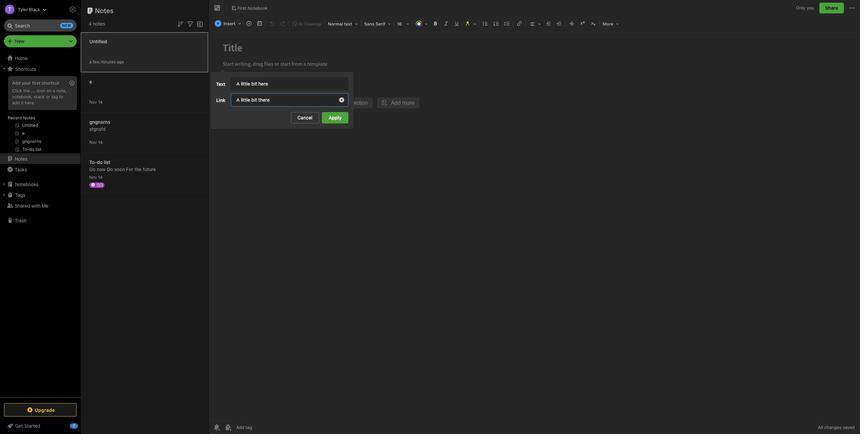 Task type: locate. For each thing, give the bounding box(es) containing it.
nov 14 up gngnsrns
[[89, 100, 102, 105]]

2 nov 14 from the top
[[89, 140, 102, 145]]

1 do from the left
[[89, 167, 96, 172]]

2 14 from the top
[[98, 140, 102, 145]]

1 vertical spatial the
[[135, 167, 142, 172]]

1 vertical spatial a
[[53, 88, 55, 93]]

notebooks link
[[0, 179, 80, 190]]

nov down "e"
[[89, 100, 97, 105]]

expand note image
[[213, 4, 222, 12]]

note window element
[[209, 0, 860, 435]]

more actions image
[[848, 4, 856, 12]]

Sort options field
[[176, 19, 185, 28]]

on
[[47, 88, 52, 93]]

14
[[98, 100, 102, 105], [98, 140, 102, 145], [98, 175, 102, 180]]

nov
[[89, 100, 97, 105], [89, 140, 97, 145], [89, 175, 97, 180]]

notes link
[[0, 154, 80, 164]]

1 vertical spatial notes
[[23, 115, 35, 121]]

click the ...
[[12, 88, 36, 93]]

0 horizontal spatial the
[[23, 88, 30, 93]]

1 nov from the top
[[89, 100, 97, 105]]

0 vertical spatial 14
[[98, 100, 102, 105]]

notes up tasks
[[15, 156, 28, 162]]

indent image
[[544, 19, 554, 28]]

ago
[[117, 59, 124, 64]]

first notebook button
[[229, 3, 270, 13]]

trash
[[15, 218, 27, 224]]

a
[[89, 59, 92, 64], [53, 88, 55, 93]]

recent notes
[[8, 115, 35, 121]]

1 vertical spatial 14
[[98, 140, 102, 145]]

tyler black
[[18, 7, 40, 12]]

gngnsrns sfgnsfd
[[89, 119, 110, 132]]

tree
[[0, 53, 81, 398]]

now
[[97, 167, 106, 172]]

here.
[[25, 100, 35, 105]]

14 up 0/3
[[98, 175, 102, 180]]

nov 14
[[89, 100, 102, 105], [89, 140, 102, 145], [89, 175, 102, 180]]

group
[[0, 74, 80, 156]]

add tag image
[[224, 424, 232, 432]]

notes up the notes
[[95, 7, 114, 14]]

numbered list image
[[492, 19, 501, 28]]

group containing add your first shortcut
[[0, 74, 80, 156]]

0 vertical spatial nov 14
[[89, 100, 102, 105]]

icon
[[37, 88, 45, 93]]

settings image
[[69, 5, 77, 13]]

do
[[89, 167, 96, 172], [107, 167, 113, 172]]

4
[[89, 21, 92, 27]]

1 nov 14 from the top
[[89, 100, 102, 105]]

Add tag field
[[236, 425, 286, 431]]

4 notes
[[89, 21, 105, 27]]

the
[[23, 88, 30, 93], [135, 167, 142, 172]]

the left ...
[[23, 88, 30, 93]]

nov 14 down sfgnsfd
[[89, 140, 102, 145]]

0/3
[[97, 183, 103, 188]]

a left few
[[89, 59, 92, 64]]

nov 14 up 0/3
[[89, 175, 102, 180]]

bulleted list image
[[481, 19, 490, 28]]

add
[[12, 100, 20, 105]]

Font family field
[[362, 19, 393, 29]]

home
[[15, 55, 28, 61]]

2 vertical spatial nov 14
[[89, 175, 102, 180]]

do
[[97, 159, 103, 165]]

notes right recent at top left
[[23, 115, 35, 121]]

task image
[[244, 19, 254, 28]]

2 vertical spatial nov
[[89, 175, 97, 180]]

0 vertical spatial the
[[23, 88, 30, 93]]

a right on
[[53, 88, 55, 93]]

0 vertical spatial a
[[89, 59, 92, 64]]

1 14 from the top
[[98, 100, 102, 105]]

few
[[93, 59, 100, 64]]

tags
[[15, 192, 25, 198]]

to-
[[89, 159, 97, 165]]

nov down sfgnsfd
[[89, 140, 97, 145]]

do down to-
[[89, 167, 96, 172]]

insert
[[224, 21, 236, 26]]

View options field
[[194, 19, 204, 28]]

note,
[[56, 88, 67, 93]]

do down the list
[[107, 167, 113, 172]]

notebook,
[[12, 94, 33, 99]]

notes
[[95, 7, 114, 14], [23, 115, 35, 121], [15, 156, 28, 162]]

list
[[104, 159, 110, 165]]

Alignment field
[[527, 19, 543, 29]]

or
[[46, 94, 50, 99]]

1 vertical spatial nov 14
[[89, 140, 102, 145]]

the inside to-do list do now do soon for the future
[[135, 167, 142, 172]]

minutes
[[101, 59, 116, 64]]

1 vertical spatial nov
[[89, 140, 97, 145]]

e
[[89, 79, 92, 85]]

0 horizontal spatial do
[[89, 167, 96, 172]]

italic image
[[442, 19, 451, 28]]

notes inside group
[[23, 115, 35, 121]]

tasks button
[[0, 164, 80, 175]]

it
[[21, 100, 24, 105]]

click to collapse image
[[78, 423, 83, 431]]

get started
[[15, 424, 40, 430]]

1 horizontal spatial a
[[89, 59, 92, 64]]

checklist image
[[502, 19, 512, 28]]

0 vertical spatial notes
[[95, 7, 114, 14]]

new search field
[[9, 19, 73, 32]]

black
[[29, 7, 40, 12]]

shared with me link
[[0, 201, 80, 211]]

shortcut
[[42, 80, 59, 86]]

0 vertical spatial nov
[[89, 100, 97, 105]]

2 do from the left
[[107, 167, 113, 172]]

1 horizontal spatial the
[[135, 167, 142, 172]]

nov up 0/3
[[89, 175, 97, 180]]

future
[[143, 167, 156, 172]]

a inside icon on a note, notebook, stack or tag to add it here.
[[53, 88, 55, 93]]

14 up gngnsrns
[[98, 100, 102, 105]]

first
[[238, 5, 247, 11]]

shared with me
[[15, 203, 48, 209]]

more
[[603, 21, 614, 27]]

...
[[31, 88, 36, 93]]

the right for
[[135, 167, 142, 172]]

soon
[[114, 167, 125, 172]]

More actions field
[[848, 3, 856, 13]]

14 down sfgnsfd
[[98, 140, 102, 145]]

3 nov from the top
[[89, 175, 97, 180]]

2 nov from the top
[[89, 140, 97, 145]]

0 horizontal spatial a
[[53, 88, 55, 93]]

notes
[[93, 21, 105, 27]]

untitled
[[89, 38, 107, 44]]

with
[[31, 203, 41, 209]]

Search text field
[[9, 19, 72, 32]]

1 horizontal spatial do
[[107, 167, 113, 172]]

add a reminder image
[[213, 424, 221, 432]]

2 vertical spatial 14
[[98, 175, 102, 180]]



Task type: vqa. For each thing, say whether or not it's contained in the screenshot.
EXPAND NOTE icon
yes



Task type: describe. For each thing, give the bounding box(es) containing it.
16
[[397, 21, 402, 27]]

tyler
[[18, 7, 28, 12]]

subscript image
[[589, 19, 598, 28]]

get
[[15, 424, 23, 430]]

insert link image
[[515, 19, 524, 28]]

Insert field
[[213, 19, 243, 28]]

outdent image
[[555, 19, 564, 28]]

recent
[[8, 115, 22, 121]]

sans
[[364, 21, 375, 27]]

first notebook
[[238, 5, 268, 11]]

shortcuts
[[15, 66, 36, 72]]

2 vertical spatial notes
[[15, 156, 28, 162]]

Font size field
[[395, 19, 412, 29]]

notebooks
[[15, 182, 39, 187]]

you
[[807, 5, 814, 11]]

first
[[32, 80, 40, 86]]

bold image
[[431, 19, 440, 28]]

share
[[825, 5, 839, 11]]

normal text
[[328, 21, 352, 27]]

your
[[22, 80, 31, 86]]

sfgnsfd
[[89, 126, 106, 132]]

only
[[797, 5, 806, 11]]

started
[[24, 424, 40, 430]]

Help and Learning task checklist field
[[0, 422, 81, 432]]

nov 14 for gngnsrns
[[89, 140, 102, 145]]

More field
[[601, 19, 621, 29]]

saved
[[843, 426, 855, 431]]

expand notebooks image
[[2, 182, 7, 187]]

tree containing home
[[0, 53, 81, 398]]

only you
[[797, 5, 814, 11]]

nov for gngnsrns
[[89, 140, 97, 145]]

home link
[[0, 53, 81, 64]]

superscript image
[[578, 19, 588, 28]]

all
[[818, 426, 824, 431]]

me
[[42, 203, 48, 209]]

to-do list do now do soon for the future
[[89, 159, 156, 172]]

nov 14 for e
[[89, 100, 102, 105]]

new button
[[4, 35, 77, 47]]

shortcuts button
[[0, 64, 80, 74]]

add your first shortcut
[[12, 80, 59, 86]]

tag
[[51, 94, 58, 99]]

add filters image
[[186, 20, 194, 28]]

Account field
[[0, 3, 47, 16]]

nov for e
[[89, 100, 97, 105]]

upgrade
[[35, 408, 55, 414]]

Highlight field
[[462, 19, 479, 29]]

trash link
[[0, 215, 80, 226]]

tags button
[[0, 190, 80, 201]]

normal
[[328, 21, 343, 27]]

Font color field
[[413, 19, 430, 29]]

7
[[73, 425, 75, 429]]

shared
[[15, 203, 30, 209]]

3 nov 14 from the top
[[89, 175, 102, 180]]

underline image
[[452, 19, 462, 28]]

changes
[[825, 426, 842, 431]]

new
[[15, 38, 24, 44]]

icon on a note, notebook, stack or tag to add it here.
[[12, 88, 67, 105]]

Add filters field
[[186, 19, 194, 28]]

Heading level field
[[326, 19, 360, 29]]

new
[[62, 23, 71, 28]]

text
[[344, 21, 352, 27]]

sans serif
[[364, 21, 385, 27]]

serif
[[376, 21, 385, 27]]

calendar event image
[[255, 19, 265, 28]]

14 for gngnsrns
[[98, 140, 102, 145]]

expand tags image
[[2, 193, 7, 198]]

upgrade button
[[4, 404, 77, 417]]

gngnsrns
[[89, 119, 110, 125]]

group inside tree
[[0, 74, 80, 156]]

all changes saved
[[818, 426, 855, 431]]

for
[[126, 167, 133, 172]]

strikethrough image
[[567, 19, 577, 28]]

the inside group
[[23, 88, 30, 93]]

click
[[12, 88, 22, 93]]

tasks
[[15, 167, 27, 173]]

add
[[12, 80, 20, 86]]

3 14 from the top
[[98, 175, 102, 180]]

share button
[[820, 3, 844, 13]]

stack
[[34, 94, 45, 99]]

notebook
[[248, 5, 268, 11]]

a few minutes ago
[[89, 59, 124, 64]]

14 for e
[[98, 100, 102, 105]]

Note Editor text field
[[209, 32, 860, 421]]

to
[[59, 94, 63, 99]]



